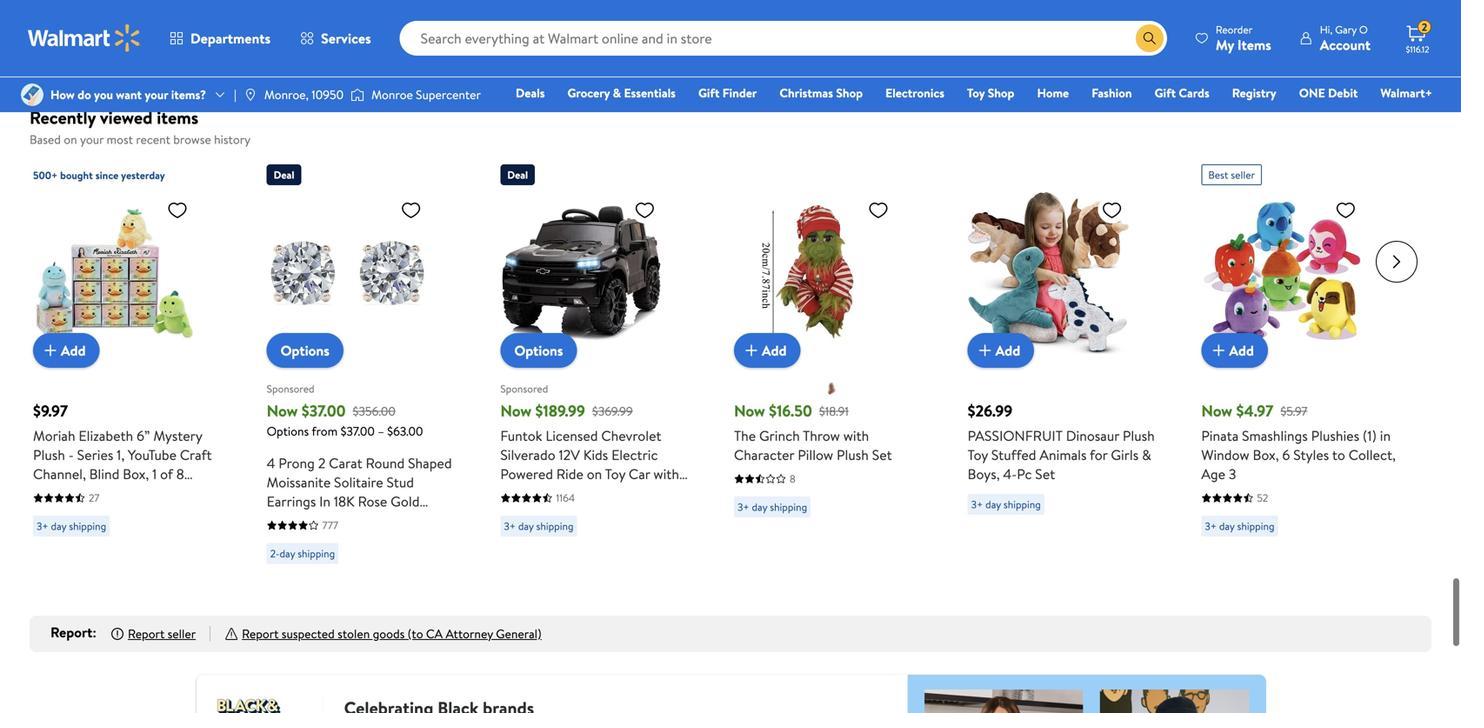 Task type: vqa. For each thing, say whether or not it's contained in the screenshot.
Starter
no



Task type: describe. For each thing, give the bounding box(es) containing it.
options inside sponsored now $37.00 $356.00 options from $37.00 – $63.00
[[267, 423, 309, 440]]

walmart+
[[1381, 84, 1433, 101]]

moriah elizabeth 6" mystery plush - series 1, youtube craft channel, blind box, 1 of 8 possible mystery plush, collectible, official moriah elizabeth merch image
[[33, 192, 195, 354]]

add for passionfruit dinosaur plush toy stuffed animals for girls & boys, 4-pc set image
[[996, 341, 1021, 360]]

possible
[[33, 484, 82, 503]]

grocery
[[568, 84, 610, 101]]

best seller
[[1209, 168, 1256, 182]]

toy inside toy shop link
[[968, 84, 985, 101]]

fashion link
[[1084, 84, 1141, 102]]

day left items
[[1220, 26, 1235, 41]]

shipping down 27
[[69, 519, 106, 534]]

now inside now $16.50 $18.91 the grinch throw with character pillow plush set
[[734, 400, 766, 422]]

shipping down 1164
[[537, 519, 574, 534]]

report for report suspected stolen goods (to ca attorney general)
[[242, 626, 279, 643]]

day down remote
[[518, 519, 534, 534]]

now inside sponsored now $37.00 $356.00 options from $37.00 – $63.00
[[267, 400, 298, 422]]

3+ left items
[[1206, 26, 1217, 41]]

add for moriah elizabeth 6" mystery plush - series 1, youtube craft channel, blind box, 1 of 8 possible mystery plush, collectible, official moriah elizabeth merch image
[[61, 341, 86, 360]]

27
[[89, 491, 100, 506]]

2 2- from the top
[[270, 546, 280, 561]]

browse
[[173, 131, 211, 148]]

based
[[30, 131, 61, 148]]

1 vertical spatial mystery
[[85, 484, 134, 503]]

2-day shipping inside the product group
[[270, 546, 335, 561]]

walmart+ link
[[1374, 84, 1441, 102]]

add to favorites list, 4 prong 2 carat round shaped moissanite solitaire stud earrings in 18k rose gold plating over silver image
[[401, 199, 422, 221]]

product group containing $9.97
[[33, 158, 229, 595]]

ride
[[557, 465, 584, 484]]

10950
[[312, 86, 344, 103]]

Walmart Site-Wide search field
[[400, 21, 1168, 56]]

1 horizontal spatial 2
[[1423, 20, 1428, 35]]

one debit link
[[1292, 84, 1367, 102]]

registry
[[1233, 84, 1277, 101]]

$9.97
[[33, 400, 68, 422]]

3+ down remote
[[504, 519, 516, 534]]

account
[[1321, 35, 1371, 54]]

finder
[[723, 84, 757, 101]]

box, inside now $4.97 $5.97 pinata smashlings plushies (1) in window box, 6 styles to collect, age 3
[[1254, 446, 1280, 465]]

plush inside now $16.50 $18.91 the grinch throw with character pillow plush set
[[837, 446, 869, 465]]

registry link
[[1225, 84, 1285, 102]]

gift finder
[[699, 84, 757, 101]]

day down "possible"
[[51, 519, 66, 534]]

walmart image
[[28, 24, 141, 52]]

prong
[[279, 454, 315, 473]]

the grinch throw with character pillow plush set image
[[734, 192, 896, 354]]

boys,
[[968, 465, 1000, 484]]

gift for gift finder
[[699, 84, 720, 101]]

items
[[1238, 35, 1272, 54]]

report for report :
[[50, 623, 93, 642]]

shipping down character
[[770, 500, 808, 515]]

1 vertical spatial elizabeth
[[33, 522, 88, 541]]

moissanite
[[267, 473, 331, 492]]

for
[[1090, 446, 1108, 465]]

report for report seller
[[128, 626, 165, 643]]

now inside now $4.97 $5.97 pinata smashlings plushies (1) in window box, 6 styles to collect, age 3
[[1202, 400, 1233, 422]]

my
[[1216, 35, 1235, 54]]

girls
[[1112, 446, 1139, 465]]

1 2-day shipping from the top
[[270, 26, 335, 41]]

plushies
[[1312, 426, 1360, 446]]

electronics
[[886, 84, 945, 101]]

toy shop link
[[960, 84, 1023, 102]]

grinch
[[760, 426, 800, 446]]

monroe,
[[264, 86, 309, 103]]

next slide for recently viewed items list image
[[1377, 241, 1418, 283]]

1 horizontal spatial 8
[[790, 472, 796, 486]]

shipping up home
[[1004, 4, 1042, 19]]

items?
[[171, 86, 206, 103]]

3+ down character
[[738, 500, 750, 515]]

add to favorites list, the grinch throw with character pillow plush set image
[[868, 199, 889, 221]]

set inside '$26.99 passionfruit dinosaur plush toy stuffed animals for girls & boys, 4-pc set'
[[1036, 465, 1056, 484]]

toy shop
[[968, 84, 1015, 101]]

grocery & essentials link
[[560, 84, 684, 102]]

reorder my items
[[1216, 22, 1272, 54]]

report suspected stolen goods (to ca attorney general)
[[242, 626, 542, 643]]

report seller link
[[128, 626, 196, 643]]

0 vertical spatial $37.00
[[302, 400, 346, 422]]

on inside recently viewed items based on your most recent browse history
[[64, 131, 77, 148]]

|
[[234, 86, 237, 103]]

sponsored now $37.00 $356.00 options from $37.00 – $63.00
[[267, 382, 423, 440]]

want
[[116, 86, 142, 103]]

age
[[1202, 465, 1226, 484]]

& inside sponsored now $189.99 $369.99 funtok licensed chevrolet silverado 12v kids electric powered ride on toy car with remote control & music player, black
[[602, 484, 611, 503]]

smashlings
[[1243, 426, 1309, 446]]

player,
[[653, 484, 693, 503]]

viewed
[[100, 105, 153, 130]]

since
[[95, 168, 119, 183]]

search icon image
[[1143, 31, 1157, 45]]

deal for now $189.99
[[508, 168, 528, 182]]

craft
[[180, 446, 212, 465]]

options link for now $189.99
[[501, 333, 577, 368]]

ca
[[426, 626, 443, 643]]

shipping down 777
[[298, 546, 335, 561]]

chevrolet
[[602, 426, 662, 446]]

merch
[[91, 522, 130, 541]]

$5.97
[[1281, 403, 1308, 420]]

gift cards
[[1155, 84, 1210, 101]]

4 prong 2 carat round shaped moissanite solitaire stud earrings in 18k rose gold plating over silver
[[267, 454, 452, 530]]

seller for report seller
[[168, 626, 196, 643]]

$63.00
[[387, 423, 423, 440]]

day down character
[[752, 500, 768, 515]]

gift finder link
[[691, 84, 765, 102]]

home
[[1038, 84, 1070, 101]]

#1 image
[[825, 382, 839, 396]]

reorder
[[1216, 22, 1253, 37]]

4-
[[1004, 465, 1018, 484]]

toy inside sponsored now $189.99 $369.99 funtok licensed chevrolet silverado 12v kids electric powered ride on toy car with remote control & music player, black
[[605, 465, 626, 484]]

pc
[[1018, 465, 1032, 484]]

add to favorites list, passionfruit dinosaur plush toy stuffed animals for girls & boys, 4-pc set image
[[1102, 199, 1123, 221]]

add to cart image for pinata smashlings plushies (1) in window box, 6 styles to collect, age 3 image
[[1209, 340, 1230, 361]]

now inside sponsored now $189.99 $369.99 funtok licensed chevrolet silverado 12v kids electric powered ride on toy car with remote control & music player, black
[[501, 400, 532, 422]]

gary
[[1336, 22, 1358, 37]]

6"
[[137, 426, 150, 446]]

monroe
[[372, 86, 413, 103]]

52
[[1258, 491, 1269, 506]]

day down the 3
[[1220, 519, 1235, 534]]

black
[[501, 503, 533, 522]]

best
[[1209, 168, 1229, 182]]

$356.00
[[353, 403, 396, 420]]

remote
[[501, 484, 548, 503]]

deal for now $37.00
[[274, 168, 294, 182]]

animals
[[1040, 446, 1087, 465]]

music
[[614, 484, 649, 503]]

pillow
[[798, 446, 834, 465]]

$16.50
[[769, 400, 813, 422]]

3+ day shipping down character
[[738, 500, 808, 515]]

deals link
[[508, 84, 553, 102]]

to
[[1333, 446, 1346, 465]]

 image for monroe supercenter
[[351, 86, 365, 104]]

$9.97 moriah elizabeth 6" mystery plush - series 1, youtube craft channel, blind box, 1 of 8 possible mystery plush, collectible, official moriah elizabeth merch
[[33, 400, 212, 541]]

departments
[[191, 29, 271, 48]]

:
[[93, 623, 97, 642]]

add for the grinch throw with character pillow plush set image
[[762, 341, 787, 360]]

with inside sponsored now $189.99 $369.99 funtok licensed chevrolet silverado 12v kids electric powered ride on toy car with remote control & music player, black
[[654, 465, 680, 484]]

shipping down pc
[[1004, 497, 1042, 512]]



Task type: locate. For each thing, give the bounding box(es) containing it.
over
[[312, 511, 342, 530]]

add to cart image for moriah elizabeth 6" mystery plush - series 1, youtube craft channel, blind box, 1 of 8 possible mystery plush, collectible, official moriah elizabeth merch image
[[40, 340, 61, 361]]

1 horizontal spatial add to cart image
[[1209, 340, 1230, 361]]

0 vertical spatial seller
[[1232, 168, 1256, 182]]

0 vertical spatial 2-
[[270, 26, 280, 41]]

add to cart image
[[40, 340, 61, 361], [741, 340, 762, 361]]

most
[[107, 131, 133, 148]]

1 horizontal spatial gift
[[1155, 84, 1177, 101]]

how
[[50, 86, 75, 103]]

supercenter
[[416, 86, 481, 103]]

toy right "electronics" link
[[968, 84, 985, 101]]

2- left 'services' popup button
[[270, 26, 280, 41]]

product group containing now $16.50
[[734, 158, 930, 595]]

1 horizontal spatial options link
[[501, 333, 577, 368]]

add button for the grinch throw with character pillow plush set image
[[734, 333, 801, 368]]

3+ up toy shop link
[[972, 4, 984, 19]]

0 horizontal spatial seller
[[168, 626, 196, 643]]

sponsored
[[267, 382, 315, 396], [501, 382, 548, 396]]

4
[[267, 454, 275, 473]]

1 deal from the left
[[274, 168, 294, 182]]

1 horizontal spatial  image
[[351, 86, 365, 104]]

mystery right '6"'
[[153, 426, 202, 446]]

0 horizontal spatial gift
[[699, 84, 720, 101]]

rose
[[358, 492, 388, 511]]

deal down 'deals' link
[[508, 168, 528, 182]]

12v
[[559, 446, 580, 465]]

your inside recently viewed items based on your most recent browse history
[[80, 131, 104, 148]]

add button up $4.97
[[1202, 333, 1269, 368]]

2-day shipping up monroe, 10950
[[270, 26, 335, 41]]

2 add to cart image from the left
[[1209, 340, 1230, 361]]

on inside sponsored now $189.99 $369.99 funtok licensed chevrolet silverado 12v kids electric powered ride on toy car with remote control & music player, black
[[587, 465, 602, 484]]

add button up $9.97
[[33, 333, 100, 368]]

1 vertical spatial $37.00
[[341, 423, 375, 440]]

1 horizontal spatial box,
[[1254, 446, 1280, 465]]

2 horizontal spatial &
[[1143, 446, 1152, 465]]

box,
[[1254, 446, 1280, 465], [123, 465, 149, 484]]

shop for toy shop
[[988, 84, 1015, 101]]

& right girls
[[1143, 446, 1152, 465]]

the
[[734, 426, 756, 446]]

pinata smashlings plushies (1) in window box, 6 styles to collect, age 3 image
[[1202, 192, 1364, 354]]

add to cart image up $26.99
[[975, 340, 996, 361]]

1 horizontal spatial plush
[[837, 446, 869, 465]]

5 product group from the left
[[968, 158, 1164, 595]]

3 add button from the left
[[968, 333, 1035, 368]]

gift
[[699, 84, 720, 101], [1155, 84, 1177, 101]]

1 horizontal spatial set
[[1036, 465, 1056, 484]]

2 horizontal spatial report
[[242, 626, 279, 643]]

now up pinata
[[1202, 400, 1233, 422]]

2 add button from the left
[[734, 333, 801, 368]]

shop for christmas shop
[[837, 84, 863, 101]]

funtok
[[501, 426, 543, 446]]

1 horizontal spatial mystery
[[153, 426, 202, 446]]

2 options link from the left
[[501, 333, 577, 368]]

777
[[323, 518, 338, 533]]

add to cart image up pinata
[[1209, 340, 1230, 361]]

one debit
[[1300, 84, 1359, 101]]

2 deal from the left
[[508, 168, 528, 182]]

one
[[1300, 84, 1326, 101]]

$189.99
[[536, 400, 586, 422]]

4 now from the left
[[1202, 400, 1233, 422]]

2 product group from the left
[[267, 158, 462, 595]]

3+ up 'deals' link
[[504, 7, 516, 22]]

1,
[[117, 446, 125, 465]]

window
[[1202, 446, 1250, 465]]

services button
[[286, 17, 386, 59]]

electric
[[612, 446, 658, 465]]

 image
[[244, 88, 257, 102]]

powered
[[501, 465, 553, 484]]

with
[[844, 426, 870, 446], [654, 465, 680, 484]]

sponsored for $189.99
[[501, 382, 548, 396]]

1
[[152, 465, 157, 484]]

0 horizontal spatial  image
[[21, 84, 44, 106]]

product group
[[33, 158, 229, 595], [267, 158, 462, 595], [501, 158, 696, 595], [734, 158, 930, 595], [968, 158, 1164, 595], [1202, 158, 1398, 595]]

1 horizontal spatial deal
[[508, 168, 528, 182]]

0 horizontal spatial 8
[[176, 465, 184, 484]]

0 horizontal spatial your
[[80, 131, 104, 148]]

$116.12
[[1407, 44, 1430, 55]]

how do you want your items?
[[50, 86, 206, 103]]

 image left how
[[21, 84, 44, 106]]

0 horizontal spatial box,
[[123, 465, 149, 484]]

0 horizontal spatial report
[[50, 623, 93, 642]]

1 vertical spatial your
[[80, 131, 104, 148]]

product group containing now $189.99
[[501, 158, 696, 595]]

3+ day shipping down remote
[[504, 519, 574, 534]]

 image
[[21, 84, 44, 106], [351, 86, 365, 104]]

collectible,
[[33, 503, 102, 522]]

with inside now $16.50 $18.91 the grinch throw with character pillow plush set
[[844, 426, 870, 446]]

add button for moriah elizabeth 6" mystery plush - series 1, youtube craft channel, blind box, 1 of 8 possible mystery plush, collectible, official moriah elizabeth merch image
[[33, 333, 100, 368]]

with down $18.91
[[844, 426, 870, 446]]

0 horizontal spatial add to cart image
[[40, 340, 61, 361]]

1 shop from the left
[[837, 84, 863, 101]]

add up $4.97
[[1230, 341, 1255, 360]]

on
[[64, 131, 77, 148], [587, 465, 602, 484]]

4 add from the left
[[1230, 341, 1255, 360]]

0 horizontal spatial mystery
[[85, 484, 134, 503]]

add for pinata smashlings plushies (1) in window box, 6 styles to collect, age 3 image
[[1230, 341, 1255, 360]]

2 inside 4 prong 2 carat round shaped moissanite solitaire stud earrings in 18k rose gold plating over silver
[[318, 454, 326, 473]]

1 vertical spatial on
[[587, 465, 602, 484]]

options up $189.99
[[515, 341, 563, 360]]

you
[[94, 86, 113, 103]]

2 add from the left
[[762, 341, 787, 360]]

sponsored up the from
[[267, 382, 315, 396]]

0 horizontal spatial with
[[654, 465, 680, 484]]

stud
[[387, 473, 414, 492]]

round
[[366, 454, 405, 473]]

pinata
[[1202, 426, 1239, 446]]

passionfruit
[[968, 426, 1063, 446]]

add to cart image for passionfruit dinosaur plush toy stuffed animals for girls & boys, 4-pc set image
[[975, 340, 996, 361]]

1 add button from the left
[[33, 333, 100, 368]]

add to favorites list, funtok licensed chevrolet silverado 12v kids electric powered ride on toy car with remote control & music player, black image
[[635, 199, 656, 221]]

6 product group from the left
[[1202, 158, 1398, 595]]

day up 'deals' link
[[518, 7, 534, 22]]

set right pc
[[1036, 465, 1056, 484]]

elizabeth left '6"'
[[79, 426, 133, 446]]

sponsored up $189.99
[[501, 382, 548, 396]]

3+ day shipping
[[504, 7, 574, 22], [972, 497, 1042, 512], [738, 500, 808, 515], [37, 519, 106, 534], [504, 519, 574, 534], [1206, 519, 1275, 534]]

shop left home
[[988, 84, 1015, 101]]

deal
[[274, 168, 294, 182], [508, 168, 528, 182]]

christmas
[[780, 84, 834, 101]]

channel,
[[33, 465, 86, 484]]

2 2-day shipping from the top
[[270, 546, 335, 561]]

shipping up 10950
[[298, 26, 335, 41]]

 image right 10950
[[351, 86, 365, 104]]

fashion
[[1092, 84, 1133, 101]]

3+ day shipping 3+ day shipping
[[972, 4, 1275, 41]]

1 horizontal spatial shop
[[988, 84, 1015, 101]]

3 product group from the left
[[501, 158, 696, 595]]

product group containing $26.99
[[968, 158, 1164, 595]]

$26.99 passionfruit dinosaur plush toy stuffed animals for girls & boys, 4-pc set
[[968, 400, 1155, 484]]

now $4.97 $5.97 pinata smashlings plushies (1) in window box, 6 styles to collect, age 3
[[1202, 400, 1397, 484]]

silver
[[346, 511, 379, 530]]

3 now from the left
[[734, 400, 766, 422]]

0 horizontal spatial on
[[64, 131, 77, 148]]

add to favorites list, pinata smashlings plushies (1) in window box, 6 styles to collect, age 3 image
[[1336, 199, 1357, 221]]

1 horizontal spatial on
[[587, 465, 602, 484]]

toy inside '$26.99 passionfruit dinosaur plush toy stuffed animals for girls & boys, 4-pc set'
[[968, 446, 989, 465]]

1 horizontal spatial report
[[128, 626, 165, 643]]

with right car
[[654, 465, 680, 484]]

official
[[105, 503, 150, 522]]

0 vertical spatial moriah
[[33, 426, 75, 446]]

day
[[986, 4, 1002, 19], [518, 7, 534, 22], [280, 26, 295, 41], [1220, 26, 1235, 41], [986, 497, 1002, 512], [752, 500, 768, 515], [51, 519, 66, 534], [518, 519, 534, 534], [1220, 519, 1235, 534], [280, 546, 295, 561]]

box, inside $9.97 moriah elizabeth 6" mystery plush - series 1, youtube craft channel, blind box, 1 of 8 possible mystery plush, collectible, official moriah elizabeth merch
[[123, 465, 149, 484]]

2 horizontal spatial plush
[[1123, 426, 1155, 446]]

$4.97
[[1237, 400, 1274, 422]]

1 vertical spatial with
[[654, 465, 680, 484]]

1 vertical spatial 2-
[[270, 546, 280, 561]]

0 vertical spatial mystery
[[153, 426, 202, 446]]

0 horizontal spatial plush
[[33, 446, 65, 465]]

3 add from the left
[[996, 341, 1021, 360]]

deals
[[516, 84, 545, 101]]

add button for pinata smashlings plushies (1) in window box, 6 styles to collect, age 3 image
[[1202, 333, 1269, 368]]

home link
[[1030, 84, 1077, 102]]

plush inside '$26.99 passionfruit dinosaur plush toy stuffed animals for girls & boys, 4-pc set'
[[1123, 426, 1155, 446]]

2 sponsored from the left
[[501, 382, 548, 396]]

sponsored inside sponsored now $189.99 $369.99 funtok licensed chevrolet silverado 12v kids electric powered ride on toy car with remote control & music player, black
[[501, 382, 548, 396]]

0 horizontal spatial sponsored
[[267, 382, 315, 396]]

2- down plating
[[270, 546, 280, 561]]

& inside '$26.99 passionfruit dinosaur plush toy stuffed animals for girls & boys, 4-pc set'
[[1143, 446, 1152, 465]]

3+ day shipping down "possible"
[[37, 519, 106, 534]]

-
[[68, 446, 74, 465]]

passionfruit dinosaur plush toy stuffed animals for girls & boys, 4-pc set image
[[968, 192, 1130, 354]]

debit
[[1329, 84, 1359, 101]]

0 horizontal spatial &
[[602, 484, 611, 503]]

services
[[321, 29, 371, 48]]

4 add button from the left
[[1202, 333, 1269, 368]]

now up 4 on the bottom of page
[[267, 400, 298, 422]]

o
[[1360, 22, 1369, 37]]

3+ day shipping down 52
[[1206, 519, 1275, 534]]

add
[[61, 341, 86, 360], [762, 341, 787, 360], [996, 341, 1021, 360], [1230, 341, 1255, 360]]

2 up $116.12
[[1423, 20, 1428, 35]]

3+ down age
[[1206, 519, 1217, 534]]

kids
[[584, 446, 609, 465]]

0 vertical spatial elizabeth
[[79, 426, 133, 446]]

plush left - at bottom left
[[33, 446, 65, 465]]

gold
[[391, 492, 420, 511]]

1 add to cart image from the left
[[975, 340, 996, 361]]

product group containing now $37.00
[[267, 158, 462, 595]]

0 horizontal spatial shop
[[837, 84, 863, 101]]

0 vertical spatial with
[[844, 426, 870, 446]]

suspected
[[282, 626, 335, 643]]

1 horizontal spatial &
[[613, 84, 621, 101]]

0 vertical spatial &
[[613, 84, 621, 101]]

2 now from the left
[[501, 400, 532, 422]]

1 now from the left
[[267, 400, 298, 422]]

general)
[[496, 626, 542, 643]]

$37.00 up the from
[[302, 400, 346, 422]]

mystery up merch
[[85, 484, 134, 503]]

add button for passionfruit dinosaur plush toy stuffed animals for girls & boys, 4-pc set image
[[968, 333, 1035, 368]]

sponsored for $37.00
[[267, 382, 315, 396]]

4 product group from the left
[[734, 158, 930, 595]]

earrings
[[267, 492, 316, 511]]

2 left carat at the bottom of page
[[318, 454, 326, 473]]

moriah down $9.97
[[33, 426, 75, 446]]

add to cart image up 'the'
[[741, 340, 762, 361]]

now up 'the'
[[734, 400, 766, 422]]

in
[[320, 492, 331, 511]]

0 horizontal spatial moriah
[[33, 426, 75, 446]]

from
[[312, 423, 338, 440]]

(to
[[408, 626, 423, 643]]

0 vertical spatial your
[[145, 86, 168, 103]]

6
[[1283, 446, 1291, 465]]

3+ day shipping down 4-
[[972, 497, 1042, 512]]

cards
[[1179, 84, 1210, 101]]

solitaire
[[334, 473, 383, 492]]

$37.00 left – on the bottom of the page
[[341, 423, 375, 440]]

add up $26.99
[[996, 341, 1021, 360]]

seller inside the product group
[[1232, 168, 1256, 182]]

on right ride
[[587, 465, 602, 484]]

1 sponsored from the left
[[267, 382, 315, 396]]

monroe supercenter
[[372, 86, 481, 103]]

& right grocery
[[613, 84, 621, 101]]

plush right for
[[1123, 426, 1155, 446]]

day down boys,
[[986, 497, 1002, 512]]

shaped
[[408, 454, 452, 473]]

add button up $16.50 at the right bottom of page
[[734, 333, 801, 368]]

8 right the of
[[176, 465, 184, 484]]

4 prong 2 carat round shaped moissanite solitaire stud earrings in 18k rose gold plating over silver image
[[267, 192, 429, 354]]

toy
[[968, 84, 985, 101], [968, 446, 989, 465], [605, 465, 626, 484]]

product group containing now $4.97
[[1202, 158, 1398, 595]]

0 vertical spatial on
[[64, 131, 77, 148]]

1 vertical spatial seller
[[168, 626, 196, 643]]

1 add from the left
[[61, 341, 86, 360]]

set inside now $16.50 $18.91 the grinch throw with character pillow plush set
[[873, 446, 893, 465]]

0 horizontal spatial add to cart image
[[975, 340, 996, 361]]

funtok licensed chevrolet silverado 12v kids electric powered ride on toy car with remote control & music player, black image
[[501, 192, 663, 354]]

2 shop from the left
[[988, 84, 1015, 101]]

2-day shipping down plating
[[270, 546, 335, 561]]

1 product group from the left
[[33, 158, 229, 595]]

recently
[[30, 105, 96, 130]]

throw
[[803, 426, 841, 446]]

shipping right my
[[1238, 26, 1275, 41]]

0 vertical spatial 2
[[1423, 20, 1428, 35]]

moriah down the of
[[153, 503, 196, 522]]

silverado
[[501, 446, 556, 465]]

1 horizontal spatial moriah
[[153, 503, 196, 522]]

add to cart image
[[975, 340, 996, 361], [1209, 340, 1230, 361]]

set
[[873, 446, 893, 465], [1036, 465, 1056, 484]]

0 horizontal spatial deal
[[274, 168, 294, 182]]

add button up $26.99
[[968, 333, 1035, 368]]

3+ down boys,
[[972, 497, 984, 512]]

add to cart image for the grinch throw with character pillow plush set image
[[741, 340, 762, 361]]

your left most
[[80, 131, 104, 148]]

sponsored inside sponsored now $37.00 $356.00 options from $37.00 – $63.00
[[267, 382, 315, 396]]

gift left the cards
[[1155, 84, 1177, 101]]

1 add to cart image from the left
[[40, 340, 61, 361]]

2 add to cart image from the left
[[741, 340, 762, 361]]

options for now $189.99
[[515, 341, 563, 360]]

toy left car
[[605, 465, 626, 484]]

elizabeth
[[79, 426, 133, 446], [33, 522, 88, 541]]

options for now $37.00
[[281, 341, 330, 360]]

options up prong
[[267, 423, 309, 440]]

3+
[[972, 4, 984, 19], [504, 7, 516, 22], [1206, 26, 1217, 41], [972, 497, 984, 512], [738, 500, 750, 515], [37, 519, 48, 534], [504, 519, 516, 534], [1206, 519, 1217, 534]]

attorney
[[446, 626, 493, 643]]

plush right "pillow"
[[837, 446, 869, 465]]

box, left the 1
[[123, 465, 149, 484]]

set right throw
[[873, 446, 893, 465]]

in
[[1381, 426, 1392, 446]]

elizabeth down "possible"
[[33, 522, 88, 541]]

1 vertical spatial moriah
[[153, 503, 196, 522]]

1 2- from the top
[[270, 26, 280, 41]]

0 horizontal spatial set
[[873, 446, 893, 465]]

Search search field
[[400, 21, 1168, 56]]

2 vertical spatial &
[[602, 484, 611, 503]]

options link up sponsored now $37.00 $356.00 options from $37.00 – $63.00
[[267, 333, 344, 368]]

1 vertical spatial 2-day shipping
[[270, 546, 335, 561]]

recently viewed items based on your most recent browse history
[[30, 105, 251, 148]]

add up $9.97
[[61, 341, 86, 360]]

shipping down 52
[[1238, 519, 1275, 534]]

seller for best seller
[[1232, 168, 1256, 182]]

gift for gift cards
[[1155, 84, 1177, 101]]

licensed
[[546, 426, 598, 446]]

report
[[50, 623, 93, 642], [128, 626, 165, 643], [242, 626, 279, 643]]

0 horizontal spatial 2
[[318, 454, 326, 473]]

box, left 6
[[1254, 446, 1280, 465]]

8 down character
[[790, 472, 796, 486]]

8 inside $9.97 moriah elizabeth 6" mystery plush - series 1, youtube craft channel, blind box, 1 of 8 possible mystery plush, collectible, official moriah elizabeth merch
[[176, 465, 184, 484]]

 image for how do you want your items?
[[21, 84, 44, 106]]

500+ bought since yesterday
[[33, 168, 165, 183]]

your right "want"
[[145, 86, 168, 103]]

mystery
[[153, 426, 202, 446], [85, 484, 134, 503]]

day up toy shop link
[[986, 4, 1002, 19]]

1 horizontal spatial seller
[[1232, 168, 1256, 182]]

1 horizontal spatial your
[[145, 86, 168, 103]]

report suspected stolen goods (to ca attorney general) link
[[242, 626, 542, 643]]

0 horizontal spatial options link
[[267, 333, 344, 368]]

add to favorites list, moriah elizabeth 6" mystery plush - series 1, youtube craft channel, blind box, 1 of 8 possible mystery plush, collectible, official moriah elizabeth merch image
[[167, 199, 188, 221]]

options up sponsored now $37.00 $356.00 options from $37.00 – $63.00
[[281, 341, 330, 360]]

1 horizontal spatial with
[[844, 426, 870, 446]]

1 options link from the left
[[267, 333, 344, 368]]

shop right the 'christmas'
[[837, 84, 863, 101]]

1 gift from the left
[[699, 84, 720, 101]]

add up $16.50 at the right bottom of page
[[762, 341, 787, 360]]

options link up $189.99
[[501, 333, 577, 368]]

3+ day shipping up 'deals' link
[[504, 7, 574, 22]]

collect,
[[1349, 446, 1397, 465]]

0 vertical spatial 2-day shipping
[[270, 26, 335, 41]]

shipping up 'deals' link
[[537, 7, 574, 22]]

gift left finder
[[699, 84, 720, 101]]

deal down monroe,
[[274, 168, 294, 182]]

plush inside $9.97 moriah elizabeth 6" mystery plush - series 1, youtube craft channel, blind box, 1 of 8 possible mystery plush, collectible, official moriah elizabeth merch
[[33, 446, 65, 465]]

day down plating
[[280, 546, 295, 561]]

add to cart image up $9.97
[[40, 340, 61, 361]]

1 horizontal spatial sponsored
[[501, 382, 548, 396]]

1 horizontal spatial add to cart image
[[741, 340, 762, 361]]

18k
[[334, 492, 355, 511]]

2 gift from the left
[[1155, 84, 1177, 101]]

toy left stuffed
[[968, 446, 989, 465]]

on down the 'recently'
[[64, 131, 77, 148]]

options link for now $37.00
[[267, 333, 344, 368]]

1 vertical spatial &
[[1143, 446, 1152, 465]]

day right departments
[[280, 26, 295, 41]]

sponsored now $189.99 $369.99 funtok licensed chevrolet silverado 12v kids electric powered ride on toy car with remote control & music player, black
[[501, 382, 693, 522]]

1 vertical spatial 2
[[318, 454, 326, 473]]

& left music
[[602, 484, 611, 503]]

3+ down "possible"
[[37, 519, 48, 534]]

now up funtok on the left of page
[[501, 400, 532, 422]]

options link
[[267, 333, 344, 368], [501, 333, 577, 368]]



